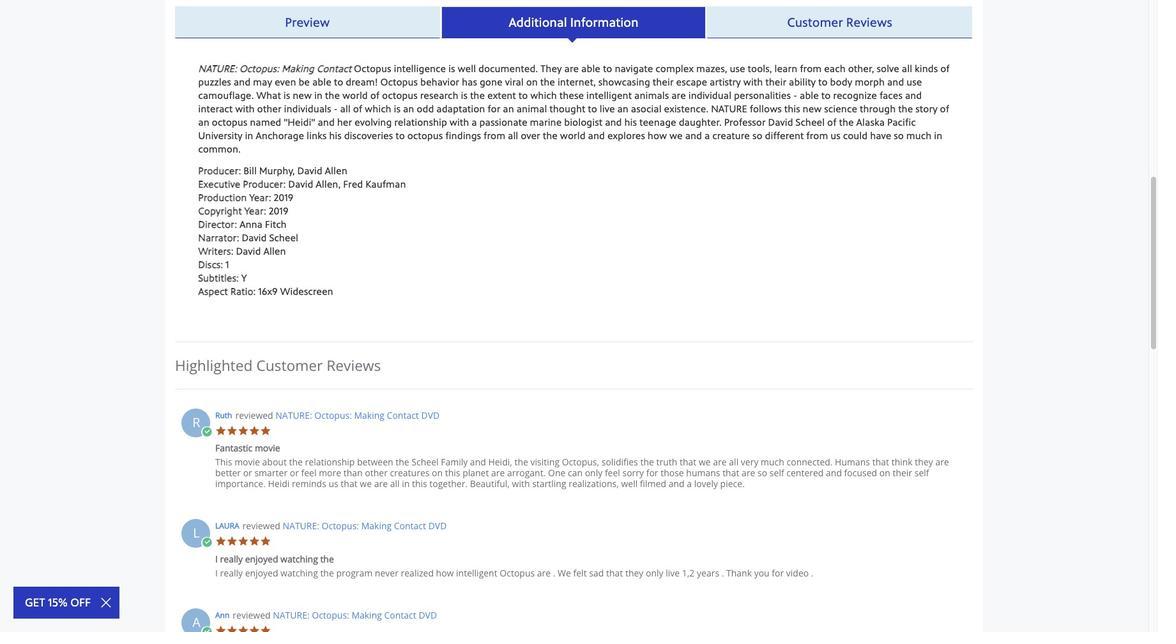 Task type: vqa. For each thing, say whether or not it's contained in the screenshot.
startling
yes



Task type: locate. For each thing, give the bounding box(es) containing it.
nature: for a
[[273, 609, 310, 621]]

i up ann
[[215, 567, 218, 579]]

subtitles:
[[198, 272, 239, 284]]

us left than
[[329, 478, 338, 490]]

for inside i really enjoyed watching the i really enjoyed watching the program never realized how intelligent octopus are . we felt sad that they only live 1,2 years . thank you for video .
[[772, 567, 784, 579]]

dvd for l
[[428, 520, 447, 532]]

making
[[282, 62, 314, 74], [354, 409, 385, 422], [361, 520, 392, 532], [352, 609, 382, 621]]

1 self from the left
[[770, 467, 784, 479]]

world down dream! on the top
[[342, 89, 368, 101]]

0 vertical spatial scheel
[[796, 116, 825, 128]]

1 vertical spatial octopus
[[380, 76, 418, 88]]

their down learn
[[765, 76, 786, 88]]

nature: up about
[[276, 409, 312, 422]]

0 vertical spatial us
[[831, 129, 841, 142]]

preview tab
[[175, 7, 441, 38]]

gone
[[480, 76, 503, 88]]

filmed
[[640, 478, 666, 490]]

world down 'biologist'
[[560, 129, 586, 142]]

0 vertical spatial we
[[669, 129, 683, 142]]

1 circle checkmark image from the top
[[201, 427, 212, 438]]

feel
[[301, 467, 317, 479], [605, 467, 620, 479]]

heidi
[[268, 478, 290, 490]]

so down professor
[[752, 129, 762, 142]]

nature: octopus: making contact dvd link up 'between'
[[276, 409, 440, 422]]

making up 'between'
[[354, 409, 385, 422]]

morph
[[855, 76, 885, 88]]

realizations,
[[569, 478, 619, 490]]

dvd
[[421, 409, 440, 422], [428, 520, 447, 532], [419, 609, 437, 621]]

artistry
[[710, 76, 741, 88]]

1 vertical spatial enjoyed
[[245, 567, 278, 579]]

think
[[892, 456, 913, 468]]

2 vertical spatial we
[[360, 478, 372, 490]]

only right can
[[585, 467, 603, 479]]

1 vertical spatial us
[[329, 478, 338, 490]]

2 horizontal spatial a
[[705, 129, 710, 142]]

customer reviews link
[[707, 7, 972, 38]]

a up findings
[[472, 116, 477, 128]]

1 vertical spatial i
[[215, 567, 218, 579]]

customer
[[787, 14, 843, 30], [256, 356, 323, 375]]

much
[[906, 129, 932, 142], [761, 456, 784, 468]]

movie up about
[[255, 442, 280, 454]]

2 horizontal spatial for
[[772, 567, 784, 579]]

we down teenage
[[669, 129, 683, 142]]

2 or from the left
[[290, 467, 299, 479]]

live left 1,2
[[666, 567, 680, 579]]

0 horizontal spatial us
[[329, 478, 338, 490]]

0 vertical spatial live
[[600, 103, 615, 115]]

a
[[192, 614, 200, 631]]

0 vertical spatial much
[[906, 129, 932, 142]]

science
[[824, 103, 857, 115]]

visiting
[[531, 456, 560, 468]]

star image
[[226, 425, 238, 437], [249, 425, 260, 437], [260, 425, 271, 437], [226, 536, 238, 547], [238, 536, 249, 547], [249, 536, 260, 547], [260, 536, 271, 547], [238, 625, 249, 632], [249, 625, 260, 632]]

ann reviewed nature: octopus: making contact dvd
[[215, 609, 437, 621]]

octopus: up more
[[314, 409, 352, 422]]

2 enjoyed from the top
[[245, 567, 278, 579]]

importance.
[[215, 478, 266, 490]]

self left the centered
[[770, 467, 784, 479]]

a down daughter. at the top
[[705, 129, 710, 142]]

even
[[275, 76, 296, 88]]

is
[[448, 62, 455, 74], [284, 89, 290, 101], [461, 89, 468, 101], [394, 103, 401, 115]]

2 watching from the top
[[280, 567, 318, 579]]

how right realized
[[436, 567, 454, 579]]

are up the "piece."
[[713, 456, 727, 468]]

1 horizontal spatial reviews
[[846, 14, 892, 30]]

and up explores
[[605, 116, 622, 128]]

writers:
[[198, 245, 233, 257]]

1 horizontal spatial or
[[290, 467, 299, 479]]

well up has
[[458, 62, 476, 74]]

findings
[[445, 129, 481, 142]]

scheel down the 'fitch'
[[269, 232, 298, 244]]

1 vertical spatial dvd
[[428, 520, 447, 532]]

0 horizontal spatial their
[[653, 76, 674, 88]]

1 horizontal spatial how
[[648, 129, 667, 142]]

0 horizontal spatial .
[[553, 567, 555, 579]]

tab list containing preview
[[175, 7, 974, 38]]

1 vertical spatial new
[[803, 103, 822, 115]]

octopus up the odd
[[382, 89, 418, 101]]

scheel inside octopus intelligence is well documented. they are able to navigate complex mazes, use tools, learn from each other, solve all kinds of puzzles and may even be able to dream! octopus behavior has gone viral on the internet, showcasing their escape artistry with their ability to body morph and use camouflage. what is new in the world of octopus research is the extent to which these intelligent animals are individual personalities - able to recognize faces and interact with other individuals - all of which is an odd adaptation for an animal thought to live an asocial existence. nature follows this new science through the story of an octopus named "heidi" and her evolving relationship with a passionate marine biologist and his teenage daughter. professor david scheel of the alaska pacific university in anchorage links his discoveries to octopus findings from all over the world and explores how we and a creature so different from us could have so much in common.
[[796, 116, 825, 128]]

are right planet
[[491, 467, 505, 479]]

1 horizontal spatial we
[[669, 129, 683, 142]]

dvd up creatures at the bottom of the page
[[421, 409, 440, 422]]

common.
[[198, 143, 241, 155]]

1 horizontal spatial producer:
[[243, 178, 286, 190]]

documented.
[[478, 62, 538, 74]]

2 vertical spatial reviewed
[[233, 609, 271, 621]]

a
[[472, 116, 477, 128], [705, 129, 710, 142], [687, 478, 692, 490]]

and up links
[[318, 116, 335, 128]]

in
[[314, 89, 323, 101], [245, 129, 253, 142], [934, 129, 942, 142], [402, 478, 410, 490]]

on inside octopus intelligence is well documented. they are able to navigate complex mazes, use tools, learn from each other, solve all kinds of puzzles and may even be able to dream! octopus behavior has gone viral on the internet, showcasing their escape artistry with their ability to body morph and use camouflage. what is new in the world of octopus research is the extent to which these intelligent animals are individual personalities - able to recognize faces and interact with other individuals - all of which is an odd adaptation for an animal thought to live an asocial existence. nature follows this new science through the story of an octopus named "heidi" and her evolving relationship with a passionate marine biologist and his teenage daughter. professor david scheel of the alaska pacific university in anchorage links his discoveries to octopus findings from all over the world and explores how we and a creature so different from us could have so much in common.
[[526, 76, 538, 88]]

1 horizontal spatial .
[[722, 567, 724, 579]]

really up ann
[[220, 567, 243, 579]]

puzzles
[[198, 76, 231, 88]]

1 horizontal spatial on
[[526, 76, 538, 88]]

executive
[[198, 178, 240, 190]]

his down her
[[329, 129, 342, 142]]

0 vertical spatial his
[[624, 116, 637, 128]]

for inside fantastic movie this movie about the relationship between the scheel family and heidi, the visiting octopus, solidifies the truth that we are all very much connected. humans that think they are better or smarter or feel more than other creatures on this planet are arrogant. one can only feel sorry for those humans that are so self centered and focused on their self importance. heidi reminds us that we are all in this together. beautiful, with startling realizations, well filmed and a lovely piece.
[[646, 467, 658, 479]]

1 horizontal spatial feel
[[605, 467, 620, 479]]

better
[[215, 467, 241, 479]]

to up 'biologist'
[[588, 103, 597, 115]]

octopus:
[[239, 62, 279, 74], [314, 409, 352, 422], [322, 520, 359, 532], [312, 609, 349, 621]]

self right think on the right bottom
[[915, 467, 929, 479]]

fantastic movie heading
[[215, 442, 280, 457]]

1 vertical spatial nature: octopus: making contact dvd link
[[283, 520, 447, 532]]

reviewed for r
[[235, 409, 273, 422]]

in down story
[[934, 129, 942, 142]]

are left we on the bottom of the page
[[537, 567, 551, 579]]

1 vertical spatial use
[[907, 76, 922, 88]]

0 vertical spatial intelligent
[[586, 89, 632, 101]]

of
[[940, 62, 950, 74], [370, 89, 380, 101], [353, 103, 362, 115], [940, 103, 949, 115], [827, 116, 837, 128]]

1 vertical spatial for
[[646, 467, 658, 479]]

her
[[337, 116, 352, 128]]

may
[[253, 76, 272, 88]]

1 horizontal spatial scheel
[[412, 456, 439, 468]]

1 really from the top
[[220, 553, 243, 565]]

2 feel from the left
[[605, 467, 620, 479]]

well
[[458, 62, 476, 74], [621, 478, 638, 490]]

0 horizontal spatial only
[[585, 467, 603, 479]]

realized
[[401, 567, 434, 579]]

able up internet,
[[581, 62, 600, 74]]

1 vertical spatial customer
[[256, 356, 323, 375]]

highlighted
[[175, 356, 253, 375]]

dvd for a
[[419, 609, 437, 621]]

new down be
[[293, 89, 312, 101]]

2 vertical spatial a
[[687, 478, 692, 490]]

2 vertical spatial able
[[800, 89, 819, 101]]

ann
[[215, 610, 230, 621]]

about
[[262, 456, 287, 468]]

1 horizontal spatial which
[[530, 89, 557, 101]]

truth
[[656, 456, 677, 468]]

2 self from the left
[[915, 467, 929, 479]]

contact for l
[[394, 520, 426, 532]]

octopus,
[[562, 456, 599, 468]]

1 vertical spatial reviews
[[327, 356, 381, 375]]

much inside fantastic movie this movie about the relationship between the scheel family and heidi, the visiting octopus, solidifies the truth that we are all very much connected. humans that think they are better or smarter or feel more than other creatures on this planet are arrogant. one can only feel sorry for those humans that are so self centered and focused on their self importance. heidi reminds us that we are all in this together. beautiful, with startling realizations, well filmed and a lovely piece.
[[761, 456, 784, 468]]

in up individuals
[[314, 89, 323, 101]]

tab list
[[175, 7, 974, 38]]

contact down "never"
[[384, 609, 416, 621]]

they
[[915, 456, 933, 468], [625, 567, 643, 579]]

individual
[[688, 89, 732, 101]]

- up her
[[334, 103, 338, 115]]

are inside i really enjoyed watching the i really enjoyed watching the program never realized how intelligent octopus are . we felt sad that they only live 1,2 years . thank you for video .
[[537, 567, 551, 579]]

1 vertical spatial we
[[699, 456, 711, 468]]

escape
[[676, 76, 707, 88]]

of right story
[[940, 103, 949, 115]]

making for l
[[361, 520, 392, 532]]

0 horizontal spatial producer:
[[198, 165, 241, 177]]

0 vertical spatial really
[[220, 553, 243, 565]]

0 vertical spatial movie
[[255, 442, 280, 454]]

use
[[730, 62, 745, 74], [907, 76, 922, 88]]

0 horizontal spatial his
[[329, 129, 342, 142]]

1 horizontal spatial new
[[803, 103, 822, 115]]

to up showcasing
[[603, 62, 612, 74]]

2 circle checkmark image from the top
[[201, 627, 212, 632]]

2 vertical spatial octopus
[[500, 567, 535, 579]]

1 vertical spatial intelligent
[[456, 567, 497, 579]]

with down adaptation
[[450, 116, 469, 128]]

from down passionate
[[484, 129, 505, 142]]

those
[[661, 467, 684, 479]]

2 vertical spatial nature: octopus: making contact dvd link
[[273, 609, 437, 621]]

1 vertical spatial only
[[646, 567, 663, 579]]

0 vertical spatial -
[[793, 89, 797, 101]]

his up explores
[[624, 116, 637, 128]]

customer reviews tab
[[707, 7, 974, 38]]

2019 up the 'fitch'
[[269, 205, 288, 217]]

nature: for r
[[276, 409, 312, 422]]

1 vertical spatial -
[[334, 103, 338, 115]]

the right "heidi,"
[[515, 456, 528, 468]]

nature: up puzzles
[[198, 62, 237, 74]]

well left filmed
[[621, 478, 638, 490]]

making up "never"
[[361, 520, 392, 532]]

daughter.
[[679, 116, 722, 128]]

circle checkmark image for a
[[201, 627, 212, 632]]

widescreen
[[280, 285, 333, 297]]

with inside fantastic movie this movie about the relationship between the scheel family and heidi, the visiting octopus, solidifies the truth that we are all very much connected. humans that think they are better or smarter or feel more than other creatures on this planet are arrogant. one can only feel sorry for those humans that are so self centered and focused on their self importance. heidi reminds us that we are all in this together. beautiful, with startling realizations, well filmed and a lovely piece.
[[512, 478, 530, 490]]

0 horizontal spatial scheel
[[269, 232, 298, 244]]

0 horizontal spatial a
[[472, 116, 477, 128]]

much right very
[[761, 456, 784, 468]]

new left science
[[803, 103, 822, 115]]

or right better
[[243, 467, 252, 479]]

additional
[[509, 14, 567, 30]]

dvd down together.
[[428, 520, 447, 532]]

circle checkmark image
[[201, 427, 212, 438], [201, 627, 212, 632]]

contact up realized
[[394, 520, 426, 532]]

nature: octopus: making contact
[[198, 62, 351, 74]]

customer up each
[[787, 14, 843, 30]]

new
[[293, 89, 312, 101], [803, 103, 822, 115]]

2 horizontal spatial .
[[811, 567, 814, 579]]

0 vertical spatial enjoyed
[[245, 553, 278, 565]]

1 vertical spatial world
[[560, 129, 586, 142]]

1 vertical spatial well
[[621, 478, 638, 490]]

director:
[[198, 218, 237, 230]]

are
[[564, 62, 579, 74], [671, 89, 686, 101], [713, 456, 727, 468], [935, 456, 949, 468], [491, 467, 505, 479], [742, 467, 755, 479], [374, 478, 388, 490], [537, 567, 551, 579]]

reviews up other,
[[846, 14, 892, 30]]

1 vertical spatial 2019
[[269, 205, 288, 217]]

0 vertical spatial other
[[257, 103, 281, 115]]

0 vertical spatial for
[[488, 103, 500, 115]]

a inside fantastic movie this movie about the relationship between the scheel family and heidi, the visiting octopus, solidifies the truth that we are all very much connected. humans that think they are better or smarter or feel more than other creatures on this planet are arrogant. one can only feel sorry for those humans that are so self centered and focused on their self importance. heidi reminds us that we are all in this together. beautiful, with startling realizations, well filmed and a lovely piece.
[[687, 478, 692, 490]]

sorry
[[622, 467, 644, 479]]

we
[[558, 567, 571, 579]]

follows
[[750, 103, 782, 115]]

2 really from the top
[[220, 567, 243, 579]]

from up ability
[[800, 62, 822, 74]]

self
[[770, 467, 784, 479], [915, 467, 929, 479]]

this
[[215, 456, 232, 468]]

. right the video
[[811, 567, 814, 579]]

thought
[[550, 103, 585, 115]]

0 horizontal spatial which
[[365, 103, 391, 115]]

0 horizontal spatial relationship
[[305, 456, 355, 468]]

octopus down the odd
[[407, 129, 443, 142]]

1 vertical spatial how
[[436, 567, 454, 579]]

live inside i really enjoyed watching the i really enjoyed watching the program never realized how intelligent octopus are . we felt sad that they only live 1,2 years . thank you for video .
[[666, 567, 680, 579]]

program
[[336, 567, 373, 579]]

0 vertical spatial they
[[915, 456, 933, 468]]

0 vertical spatial able
[[581, 62, 600, 74]]

or
[[243, 467, 252, 479], [290, 467, 299, 479]]

1 horizontal spatial use
[[907, 76, 922, 88]]

0 vertical spatial customer
[[787, 14, 843, 30]]

us
[[831, 129, 841, 142], [329, 478, 338, 490]]

is down even
[[284, 89, 290, 101]]

bill
[[244, 165, 257, 177]]

- down ability
[[793, 89, 797, 101]]

1 vertical spatial circle checkmark image
[[201, 627, 212, 632]]

customer up the ruth reviewed nature: octopus: making contact dvd
[[256, 356, 323, 375]]

relationship down the odd
[[394, 116, 447, 128]]

intelligence
[[394, 62, 446, 74]]

0 vertical spatial 2019
[[274, 191, 293, 203]]

reviews up the ruth reviewed nature: octopus: making contact dvd
[[327, 356, 381, 375]]

0 vertical spatial i
[[215, 553, 218, 565]]

2 horizontal spatial able
[[800, 89, 819, 101]]

2 horizontal spatial scheel
[[796, 116, 825, 128]]

reviewed right ann
[[233, 609, 271, 621]]

1 vertical spatial relationship
[[305, 456, 355, 468]]

allen up allen,
[[325, 165, 347, 177]]

1 horizontal spatial relationship
[[394, 116, 447, 128]]

other right than
[[365, 467, 388, 479]]

kaufman
[[366, 178, 406, 190]]

be
[[299, 76, 310, 88]]

live inside octopus intelligence is well documented. they are able to navigate complex mazes, use tools, learn from each other, solve all kinds of puzzles and may even be able to dream! octopus behavior has gone viral on the internet, showcasing their escape artistry with their ability to body morph and use camouflage. what is new in the world of octopus research is the extent to which these intelligent animals are individual personalities - able to recognize faces and interact with other individuals - all of which is an odd adaptation for an animal thought to live an asocial existence. nature follows this new science through the story of an octopus named "heidi" and her evolving relationship with a passionate marine biologist and his teenage daughter. professor david scheel of the alaska pacific university in anchorage links his discoveries to octopus findings from all over the world and explores how we and a creature so different from us could have so much in common.
[[600, 103, 615, 115]]

octopus left we on the bottom of the page
[[500, 567, 535, 579]]

1 horizontal spatial a
[[687, 478, 692, 490]]

which up animal
[[530, 89, 557, 101]]

1,2
[[682, 567, 695, 579]]

for right sorry
[[646, 467, 658, 479]]

1 horizontal spatial other
[[365, 467, 388, 479]]

this left together.
[[412, 478, 427, 490]]

in inside fantastic movie this movie about the relationship between the scheel family and heidi, the visiting octopus, solidifies the truth that we are all very much connected. humans that think they are better or smarter or feel more than other creatures on this planet are arrogant. one can only feel sorry for those humans that are so self centered and focused on their self importance. heidi reminds us that we are all in this together. beautiful, with startling realizations, well filmed and a lovely piece.
[[402, 478, 410, 490]]

i
[[215, 553, 218, 565], [215, 567, 218, 579]]

0 vertical spatial producer:
[[198, 165, 241, 177]]

star image
[[215, 425, 226, 437], [238, 425, 249, 437], [215, 536, 226, 547], [215, 625, 226, 632], [226, 625, 238, 632], [260, 625, 271, 632]]

for right the you
[[772, 567, 784, 579]]

other inside fantastic movie this movie about the relationship between the scheel family and heidi, the visiting octopus, solidifies the truth that we are all very much connected. humans that think they are better or smarter or feel more than other creatures on this planet are arrogant. one can only feel sorry for those humans that are so self centered and focused on their self importance. heidi reminds us that we are all in this together. beautiful, with startling realizations, well filmed and a lovely piece.
[[365, 467, 388, 479]]

between
[[357, 456, 393, 468]]

how
[[648, 129, 667, 142], [436, 567, 454, 579]]

0 horizontal spatial well
[[458, 62, 476, 74]]

links
[[307, 129, 327, 142]]

able right be
[[312, 76, 331, 88]]

1 vertical spatial a
[[705, 129, 710, 142]]

1 horizontal spatial they
[[915, 456, 933, 468]]

0 horizontal spatial live
[[600, 103, 615, 115]]

so down pacific
[[894, 129, 904, 142]]

additional information tab
[[441, 7, 707, 38]]

reviewed for a
[[233, 609, 271, 621]]

nature: octopus: making contact dvd link for r
[[276, 409, 440, 422]]

us inside fantastic movie this movie about the relationship between the scheel family and heidi, the visiting octopus, solidifies the truth that we are all very much connected. humans that think they are better or smarter or feel more than other creatures on this planet are arrogant. one can only feel sorry for those humans that are so self centered and focused on their self importance. heidi reminds us that we are all in this together. beautiful, with startling realizations, well filmed and a lovely piece.
[[329, 478, 338, 490]]

watching up ann reviewed nature: octopus: making contact dvd
[[280, 567, 318, 579]]

than
[[344, 467, 363, 479]]

0 horizontal spatial they
[[625, 567, 643, 579]]

1 vertical spatial much
[[761, 456, 784, 468]]

on left think on the right bottom
[[879, 467, 890, 479]]

extent
[[487, 89, 516, 101]]

0 horizontal spatial customer
[[256, 356, 323, 375]]

1 i from the top
[[215, 553, 218, 565]]

1 vertical spatial they
[[625, 567, 643, 579]]

octopus intelligence is well documented. they are able to navigate complex mazes, use tools, learn from each other, solve all kinds of puzzles and may even be able to dream! octopus behavior has gone viral on the internet, showcasing their escape artistry with their ability to body morph and use camouflage. what is new in the world of octopus research is the extent to which these intelligent animals are individual personalities - able to recognize faces and interact with other individuals - all of which is an odd adaptation for an animal thought to live an asocial existence. nature follows this new science through the story of an octopus named "heidi" and her evolving relationship with a passionate marine biologist and his teenage daughter. professor david scheel of the alaska pacific university in anchorage links his discoveries to octopus findings from all over the world and explores how we and a creature so different from us could have so much in common.
[[198, 62, 950, 155]]

1 vertical spatial watching
[[280, 567, 318, 579]]

these
[[559, 89, 584, 101]]

movie
[[255, 442, 280, 454], [235, 456, 260, 468]]

or right heidi
[[290, 467, 299, 479]]

his
[[624, 116, 637, 128], [329, 129, 342, 142]]

circle checkmark image
[[201, 537, 212, 549]]

allen,
[[316, 178, 341, 190]]

discoveries
[[344, 129, 393, 142]]

startling
[[532, 478, 566, 490]]

0 horizontal spatial on
[[432, 467, 443, 479]]

1 horizontal spatial live
[[666, 567, 680, 579]]

of right kinds
[[940, 62, 950, 74]]

body
[[830, 76, 852, 88]]

0 vertical spatial nature: octopus: making contact dvd link
[[276, 409, 440, 422]]

octopus: for a
[[312, 609, 349, 621]]

octopus: down program
[[312, 609, 349, 621]]

only left 1,2
[[646, 567, 663, 579]]

1 horizontal spatial for
[[646, 467, 658, 479]]

an up passionate
[[503, 103, 514, 115]]

octopus
[[354, 62, 391, 74], [380, 76, 418, 88], [500, 567, 535, 579]]

1 enjoyed from the top
[[245, 553, 278, 565]]



Task type: describe. For each thing, give the bounding box(es) containing it.
the down science
[[839, 116, 854, 128]]

and down 'biologist'
[[588, 129, 605, 142]]

that left think on the right bottom
[[872, 456, 889, 468]]

circle checkmark image for r
[[201, 427, 212, 438]]

is up behavior at the left top
[[448, 62, 455, 74]]

i really enjoyed watching the heading
[[215, 553, 334, 568]]

contact for r
[[387, 409, 419, 422]]

only inside fantastic movie this movie about the relationship between the scheel family and heidi, the visiting octopus, solidifies the truth that we are all very much connected. humans that think they are better or smarter or feel more than other creatures on this planet are arrogant. one can only feel sorry for those humans that are so self centered and focused on their self importance. heidi reminds us that we are all in this together. beautiful, with startling realizations, well filmed and a lovely piece.
[[585, 467, 603, 479]]

learn
[[775, 62, 797, 74]]

one
[[548, 467, 566, 479]]

y
[[241, 272, 247, 284]]

that right the truth
[[680, 456, 697, 468]]

connected.
[[787, 456, 833, 468]]

solidifies
[[602, 456, 638, 468]]

0 horizontal spatial -
[[334, 103, 338, 115]]

an left asocial
[[617, 103, 629, 115]]

1 . from the left
[[553, 567, 555, 579]]

0 horizontal spatial allen
[[263, 245, 286, 257]]

they inside i really enjoyed watching the i really enjoyed watching the program never realized how intelligent octopus are . we felt sad that they only live 1,2 years . thank you for video .
[[625, 567, 643, 579]]

nature
[[711, 103, 747, 115]]

with down camouflage.
[[235, 103, 255, 115]]

3 . from the left
[[811, 567, 814, 579]]

0 horizontal spatial use
[[730, 62, 745, 74]]

all down passionate
[[508, 129, 518, 142]]

0 horizontal spatial we
[[360, 478, 372, 490]]

passionate
[[479, 116, 527, 128]]

0 horizontal spatial world
[[342, 89, 368, 101]]

0 vertical spatial octopus
[[382, 89, 418, 101]]

adaptation
[[436, 103, 485, 115]]

we inside octopus intelligence is well documented. they are able to navigate complex mazes, use tools, learn from each other, solve all kinds of puzzles and may even be able to dream! octopus behavior has gone viral on the internet, showcasing their escape artistry with their ability to body morph and use camouflage. what is new in the world of octopus research is the extent to which these intelligent animals are individual personalities - able to recognize faces and interact with other individuals - all of which is an odd adaptation for an animal thought to live an asocial existence. nature follows this new science through the story of an octopus named "heidi" and her evolving relationship with a passionate marine biologist and his teenage daughter. professor david scheel of the alaska pacific university in anchorage links his discoveries to octopus findings from all over the world and explores how we and a creature so different from us could have so much in common.
[[669, 129, 683, 142]]

they
[[540, 62, 562, 74]]

existence.
[[664, 103, 709, 115]]

0 vertical spatial year:
[[249, 191, 271, 203]]

explores
[[607, 129, 645, 142]]

the left the truth
[[640, 456, 654, 468]]

additional information
[[509, 14, 639, 30]]

i really enjoyed watching the i really enjoyed watching the program never realized how intelligent octopus are . we felt sad that they only live 1,2 years . thank you for video .
[[215, 553, 814, 579]]

that down 'between'
[[341, 478, 358, 490]]

the down marine
[[543, 129, 558, 142]]

with down tools,
[[743, 76, 763, 88]]

all right the solve
[[902, 62, 912, 74]]

animal
[[517, 103, 547, 115]]

octopus: for l
[[322, 520, 359, 532]]

other,
[[848, 62, 874, 74]]

years
[[697, 567, 719, 579]]

fantastic
[[215, 442, 252, 454]]

anna
[[239, 218, 263, 230]]

preview
[[285, 14, 330, 30]]

scheel inside fantastic movie this movie about the relationship between the scheel family and heidi, the visiting octopus, solidifies the truth that we are all very much connected. humans that think they are better or smarter or feel more than other creatures on this planet are arrogant. one can only feel sorry for those humans that are so self centered and focused on their self importance. heidi reminds us that we are all in this together. beautiful, with startling realizations, well filmed and a lovely piece.
[[412, 456, 439, 468]]

the down has
[[470, 89, 485, 101]]

relationship inside fantastic movie this movie about the relationship between the scheel family and heidi, the visiting octopus, solidifies the truth that we are all very much connected. humans that think they are better or smarter or feel more than other creatures on this planet are arrogant. one can only feel sorry for those humans that are so self centered and focused on their self importance. heidi reminds us that we are all in this together. beautiful, with startling realizations, well filmed and a lovely piece.
[[305, 456, 355, 468]]

0 vertical spatial octopus
[[354, 62, 391, 74]]

and left focused
[[826, 467, 842, 479]]

scheel inside producer: bill murphy, david allen executive producer: david allen, fred kaufman production year: 2019 copyright year: 2019 director: anna fitch narrator: david scheel writers: david allen discs: 1 subtitles: y aspect ratio: 16x9 widescreen
[[269, 232, 298, 244]]

to up science
[[821, 89, 831, 101]]

1 horizontal spatial their
[[765, 76, 786, 88]]

can
[[568, 467, 583, 479]]

2 i from the top
[[215, 567, 218, 579]]

discs:
[[198, 258, 223, 271]]

and left "heidi,"
[[470, 456, 486, 468]]

their inside fantastic movie this movie about the relationship between the scheel family and heidi, the visiting octopus, solidifies the truth that we are all very much connected. humans that think they are better or smarter or feel more than other creatures on this planet are arrogant. one can only feel sorry for those humans that are so self centered and focused on their self importance. heidi reminds us that we are all in this together. beautiful, with startling realizations, well filmed and a lovely piece.
[[893, 467, 912, 479]]

faces
[[880, 89, 903, 101]]

lovely
[[694, 478, 718, 490]]

0 vertical spatial new
[[293, 89, 312, 101]]

in down named
[[245, 129, 253, 142]]

is up adaptation
[[461, 89, 468, 101]]

customer reviews
[[787, 14, 892, 30]]

2 vertical spatial octopus
[[407, 129, 443, 142]]

piece.
[[720, 478, 745, 490]]

customer inside 'link'
[[787, 14, 843, 30]]

nature: for l
[[283, 520, 319, 532]]

could
[[843, 129, 868, 142]]

biologist
[[564, 116, 603, 128]]

how inside i really enjoyed watching the i really enjoyed watching the program never realized how intelligent octopus are . we felt sad that they only live 1,2 years . thank you for video .
[[436, 567, 454, 579]]

ratio:
[[230, 285, 256, 297]]

individuals
[[284, 103, 331, 115]]

humans
[[686, 467, 720, 479]]

to down each
[[818, 76, 828, 88]]

each
[[824, 62, 846, 74]]

and up story
[[905, 89, 922, 101]]

of down dream! on the top
[[370, 89, 380, 101]]

the down the "laura reviewed nature: octopus: making contact dvd"
[[320, 553, 334, 565]]

how inside octopus intelligence is well documented. they are able to navigate complex mazes, use tools, learn from each other, solve all kinds of puzzles and may even be able to dream! octopus behavior has gone viral on the internet, showcasing their escape artistry with their ability to body morph and use camouflage. what is new in the world of octopus research is the extent to which these intelligent animals are individual personalities - able to recognize faces and interact with other individuals - all of which is an odd adaptation for an animal thought to live an asocial existence. nature follows this new science through the story of an octopus named "heidi" and her evolving relationship with a passionate marine biologist and his teenage daughter. professor david scheel of the alaska pacific university in anchorage links his discoveries to octopus findings from all over the world and explores how we and a creature so different from us could have so much in common.
[[648, 129, 667, 142]]

murphy,
[[259, 165, 295, 177]]

beautiful,
[[470, 478, 510, 490]]

reviews inside customer reviews 'link'
[[846, 14, 892, 30]]

r
[[192, 414, 200, 431]]

intelligent inside i really enjoyed watching the i really enjoyed watching the program never realized how intelligent octopus are . we felt sad that they only live 1,2 years . thank you for video .
[[456, 567, 497, 579]]

1 horizontal spatial this
[[445, 467, 460, 479]]

all left very
[[729, 456, 739, 468]]

l
[[193, 525, 200, 542]]

kinds
[[915, 62, 938, 74]]

focused
[[844, 467, 877, 479]]

2 horizontal spatial we
[[699, 456, 711, 468]]

the up pacific
[[898, 103, 913, 115]]

the right 'between'
[[396, 456, 409, 468]]

what
[[256, 89, 281, 101]]

us inside octopus intelligence is well documented. they are able to navigate complex mazes, use tools, learn from each other, solve all kinds of puzzles and may even be able to dream! octopus behavior has gone viral on the internet, showcasing their escape artistry with their ability to body morph and use camouflage. what is new in the world of octopus research is the extent to which these intelligent animals are individual personalities - able to recognize faces and interact with other individuals - all of which is an odd adaptation for an animal thought to live an asocial existence. nature follows this new science through the story of an octopus named "heidi" and her evolving relationship with a passionate marine biologist and his teenage daughter. professor david scheel of the alaska pacific university in anchorage links his discoveries to octopus findings from all over the world and explores how we and a creature so different from us could have so much in common.
[[831, 129, 841, 142]]

well inside octopus intelligence is well documented. they are able to navigate complex mazes, use tools, learn from each other, solve all kinds of puzzles and may even be able to dream! octopus behavior has gone viral on the internet, showcasing their escape artistry with their ability to body morph and use camouflage. what is new in the world of octopus research is the extent to which these intelligent animals are individual personalities - able to recognize faces and interact with other individuals - all of which is an odd adaptation for an animal thought to live an asocial existence. nature follows this new science through the story of an octopus named "heidi" and her evolving relationship with a passionate marine biologist and his teenage daughter. professor david scheel of the alaska pacific university in anchorage links his discoveries to octopus findings from all over the world and explores how we and a creature so different from us could have so much in common.
[[458, 62, 476, 74]]

1 vertical spatial movie
[[235, 456, 260, 468]]

navigate
[[615, 62, 653, 74]]

all down 'between'
[[390, 478, 400, 490]]

making for r
[[354, 409, 385, 422]]

interact
[[198, 103, 233, 115]]

the right about
[[289, 456, 303, 468]]

planet
[[463, 467, 489, 479]]

production
[[198, 191, 247, 203]]

are right think on the right bottom
[[935, 456, 949, 468]]

narrator:
[[198, 232, 239, 244]]

is left the odd
[[394, 103, 401, 115]]

ruth
[[215, 410, 232, 421]]

1 horizontal spatial able
[[581, 62, 600, 74]]

2 . from the left
[[722, 567, 724, 579]]

that inside i really enjoyed watching the i really enjoyed watching the program never realized how intelligent octopus are . we felt sad that they only live 1,2 years . thank you for video .
[[606, 567, 623, 579]]

are up internet,
[[564, 62, 579, 74]]

are down 'between'
[[374, 478, 388, 490]]

relationship inside octopus intelligence is well documented. they are able to navigate complex mazes, use tools, learn from each other, solve all kinds of puzzles and may even be able to dream! octopus behavior has gone viral on the internet, showcasing their escape artistry with their ability to body morph and use camouflage. what is new in the world of octopus research is the extent to which these intelligent animals are individual personalities - able to recognize faces and interact with other individuals - all of which is an odd adaptation for an animal thought to live an asocial existence. nature follows this new science through the story of an octopus named "heidi" and her evolving relationship with a passionate marine biologist and his teenage daughter. professor david scheel of the alaska pacific university in anchorage links his discoveries to octopus findings from all over the world and explores how we and a creature so different from us could have so much in common.
[[394, 116, 447, 128]]

fitch
[[265, 218, 287, 230]]

and down daughter. at the top
[[685, 129, 702, 142]]

for inside octopus intelligence is well documented. they are able to navigate complex mazes, use tools, learn from each other, solve all kinds of puzzles and may even be able to dream! octopus behavior has gone viral on the internet, showcasing their escape artistry with their ability to body morph and use camouflage. what is new in the world of octopus research is the extent to which these intelligent animals are individual personalities - able to recognize faces and interact with other individuals - all of which is an odd adaptation for an animal thought to live an asocial existence. nature follows this new science through the story of an octopus named "heidi" and her evolving relationship with a passionate marine biologist and his teenage daughter. professor david scheel of the alaska pacific university in anchorage links his discoveries to octopus findings from all over the world and explores how we and a creature so different from us could have so much in common.
[[488, 103, 500, 115]]

of down science
[[827, 116, 837, 128]]

and up faces
[[887, 76, 904, 88]]

1 or from the left
[[243, 467, 252, 479]]

an down interact
[[198, 116, 209, 128]]

contact up dream! on the top
[[317, 62, 351, 74]]

the left program
[[320, 567, 334, 579]]

additional information link
[[441, 7, 706, 38]]

dvd for r
[[421, 409, 440, 422]]

to up animal
[[519, 89, 528, 101]]

1 horizontal spatial world
[[560, 129, 586, 142]]

0 horizontal spatial able
[[312, 76, 331, 88]]

laura
[[215, 521, 239, 532]]

have
[[870, 129, 891, 142]]

are right lovely
[[742, 467, 755, 479]]

so inside fantastic movie this movie about the relationship between the scheel family and heidi, the visiting octopus, solidifies the truth that we are all very much connected. humans that think they are better or smarter or feel more than other creatures on this planet are arrogant. one can only feel sorry for those humans that are so self centered and focused on their self importance. heidi reminds us that we are all in this together. beautiful, with startling realizations, well filmed and a lovely piece.
[[758, 467, 767, 479]]

and right filmed
[[669, 478, 685, 490]]

octopus: up may on the left of the page
[[239, 62, 279, 74]]

well inside fantastic movie this movie about the relationship between the scheel family and heidi, the visiting octopus, solidifies the truth that we are all very much connected. humans that think they are better or smarter or feel more than other creatures on this planet are arrogant. one can only feel sorry for those humans that are so self centered and focused on their self importance. heidi reminds us that we are all in this together. beautiful, with startling realizations, well filmed and a lovely piece.
[[621, 478, 638, 490]]

preview link
[[175, 7, 440, 38]]

of up evolving on the left top
[[353, 103, 362, 115]]

16x9
[[258, 285, 278, 297]]

0 horizontal spatial reviews
[[327, 356, 381, 375]]

making up be
[[282, 62, 314, 74]]

intelligent inside octopus intelligence is well documented. they are able to navigate complex mazes, use tools, learn from each other, solve all kinds of puzzles and may even be able to dream! octopus behavior has gone viral on the internet, showcasing their escape artistry with their ability to body morph and use camouflage. what is new in the world of octopus research is the extent to which these intelligent animals are individual personalities - able to recognize faces and interact with other individuals - all of which is an odd adaptation for an animal thought to live an asocial existence. nature follows this new science through the story of an octopus named "heidi" and her evolving relationship with a passionate marine biologist and his teenage daughter. professor david scheel of the alaska pacific university in anchorage links his discoveries to octopus findings from all over the world and explores how we and a creature so different from us could have so much in common.
[[586, 89, 632, 101]]

behavior
[[420, 76, 459, 88]]

1 watching from the top
[[280, 553, 318, 565]]

ability
[[789, 76, 816, 88]]

heidi,
[[488, 456, 512, 468]]

has
[[462, 76, 477, 88]]

0 horizontal spatial this
[[412, 478, 427, 490]]

making for a
[[352, 609, 382, 621]]

1 feel from the left
[[301, 467, 317, 479]]

never
[[375, 567, 399, 579]]

odd
[[417, 103, 434, 115]]

humans
[[835, 456, 870, 468]]

1 vertical spatial which
[[365, 103, 391, 115]]

1 vertical spatial octopus
[[212, 116, 247, 128]]

information
[[570, 14, 639, 30]]

together.
[[429, 478, 468, 490]]

very
[[741, 456, 759, 468]]

you
[[754, 567, 770, 579]]

octopus inside i really enjoyed watching the i really enjoyed watching the program never realized how intelligent octopus are . we felt sad that they only live 1,2 years . thank you for video .
[[500, 567, 535, 579]]

arrogant.
[[507, 467, 546, 479]]

from right different
[[806, 129, 828, 142]]

thank
[[726, 567, 752, 579]]

and left may on the left of the page
[[234, 76, 251, 88]]

marine
[[530, 116, 562, 128]]

that left very
[[723, 467, 739, 479]]

0 vertical spatial allen
[[325, 165, 347, 177]]

fantastic movie this movie about the relationship between the scheel family and heidi, the visiting octopus, solidifies the truth that we are all very much connected. humans that think they are better or smarter or feel more than other creatures on this planet are arrogant. one can only feel sorry for those humans that are so self centered and focused on their self importance. heidi reminds us that we are all in this together. beautiful, with startling realizations, well filmed and a lovely piece.
[[215, 442, 949, 490]]

1
[[226, 258, 229, 271]]

through
[[860, 103, 896, 115]]

to left dream! on the top
[[334, 76, 343, 88]]

nature: octopus: making contact dvd link for l
[[283, 520, 447, 532]]

nature: octopus: making contact dvd link for a
[[273, 609, 437, 621]]

copyright
[[198, 205, 242, 217]]

dream!
[[346, 76, 378, 88]]

2 horizontal spatial on
[[879, 467, 890, 479]]

this inside octopus intelligence is well documented. they are able to navigate complex mazes, use tools, learn from each other, solve all kinds of puzzles and may even be able to dream! octopus behavior has gone viral on the internet, showcasing their escape artistry with their ability to body morph and use camouflage. what is new in the world of octopus research is the extent to which these intelligent animals are individual personalities - able to recognize faces and interact with other individuals - all of which is an odd adaptation for an animal thought to live an asocial existence. nature follows this new science through the story of an octopus named "heidi" and her evolving relationship with a passionate marine biologist and his teenage daughter. professor david scheel of the alaska pacific university in anchorage links his discoveries to octopus findings from all over the world and explores how we and a creature so different from us could have so much in common.
[[784, 103, 800, 115]]

the up individuals
[[325, 89, 340, 101]]

laura reviewed nature: octopus: making contact dvd
[[215, 520, 447, 532]]

solve
[[877, 62, 899, 74]]

named
[[250, 116, 281, 128]]

much inside octopus intelligence is well documented. they are able to navigate complex mazes, use tools, learn from each other, solve all kinds of puzzles and may even be able to dream! octopus behavior has gone viral on the internet, showcasing their escape artistry with their ability to body morph and use camouflage. what is new in the world of octopus research is the extent to which these intelligent animals are individual personalities - able to recognize faces and interact with other individuals - all of which is an odd adaptation for an animal thought to live an asocial existence. nature follows this new science through the story of an octopus named "heidi" and her evolving relationship with a passionate marine biologist and his teenage daughter. professor david scheel of the alaska pacific university in anchorage links his discoveries to octopus findings from all over the world and explores how we and a creature so different from us could have so much in common.
[[906, 129, 932, 142]]

contact for a
[[384, 609, 416, 621]]

highlighted customer reviews
[[175, 356, 381, 375]]

david inside octopus intelligence is well documented. they are able to navigate complex mazes, use tools, learn from each other, solve all kinds of puzzles and may even be able to dream! octopus behavior has gone viral on the internet, showcasing their escape artistry with their ability to body morph and use camouflage. what is new in the world of octopus research is the extent to which these intelligent animals are individual personalities - able to recognize faces and interact with other individuals - all of which is an odd adaptation for an animal thought to live an asocial existence. nature follows this new science through the story of an octopus named "heidi" and her evolving relationship with a passionate marine biologist and his teenage daughter. professor david scheel of the alaska pacific university in anchorage links his discoveries to octopus findings from all over the world and explores how we and a creature so different from us could have so much in common.
[[768, 116, 793, 128]]

are up existence.
[[671, 89, 686, 101]]

1 vertical spatial his
[[329, 129, 342, 142]]

other inside octopus intelligence is well documented. they are able to navigate complex mazes, use tools, learn from each other, solve all kinds of puzzles and may even be able to dream! octopus behavior has gone viral on the internet, showcasing their escape artistry with their ability to body morph and use camouflage. what is new in the world of octopus research is the extent to which these intelligent animals are individual personalities - able to recognize faces and interact with other individuals - all of which is an odd adaptation for an animal thought to live an asocial existence. nature follows this new science through the story of an octopus named "heidi" and her evolving relationship with a passionate marine biologist and his teenage daughter. professor david scheel of the alaska pacific university in anchorage links his discoveries to octopus findings from all over the world and explores how we and a creature so different from us could have so much in common.
[[257, 103, 281, 115]]

smarter
[[255, 467, 288, 479]]

felt
[[573, 567, 587, 579]]

reviewed for l
[[242, 520, 280, 532]]

1 horizontal spatial his
[[624, 116, 637, 128]]

1 vertical spatial year:
[[244, 205, 266, 217]]

the down they
[[540, 76, 555, 88]]

animals
[[634, 89, 669, 101]]

they inside fantastic movie this movie about the relationship between the scheel family and heidi, the visiting octopus, solidifies the truth that we are all very much connected. humans that think they are better or smarter or feel more than other creatures on this planet are arrogant. one can only feel sorry for those humans that are so self centered and focused on their self importance. heidi reminds us that we are all in this together. beautiful, with startling realizations, well filmed and a lovely piece.
[[915, 456, 933, 468]]

octopus: for r
[[314, 409, 352, 422]]

all up her
[[340, 103, 351, 115]]

to right discoveries
[[396, 129, 405, 142]]

anchorage
[[256, 129, 304, 142]]

only inside i really enjoyed watching the i really enjoyed watching the program never realized how intelligent octopus are . we felt sad that they only live 1,2 years . thank you for video .
[[646, 567, 663, 579]]

an left the odd
[[403, 103, 414, 115]]



